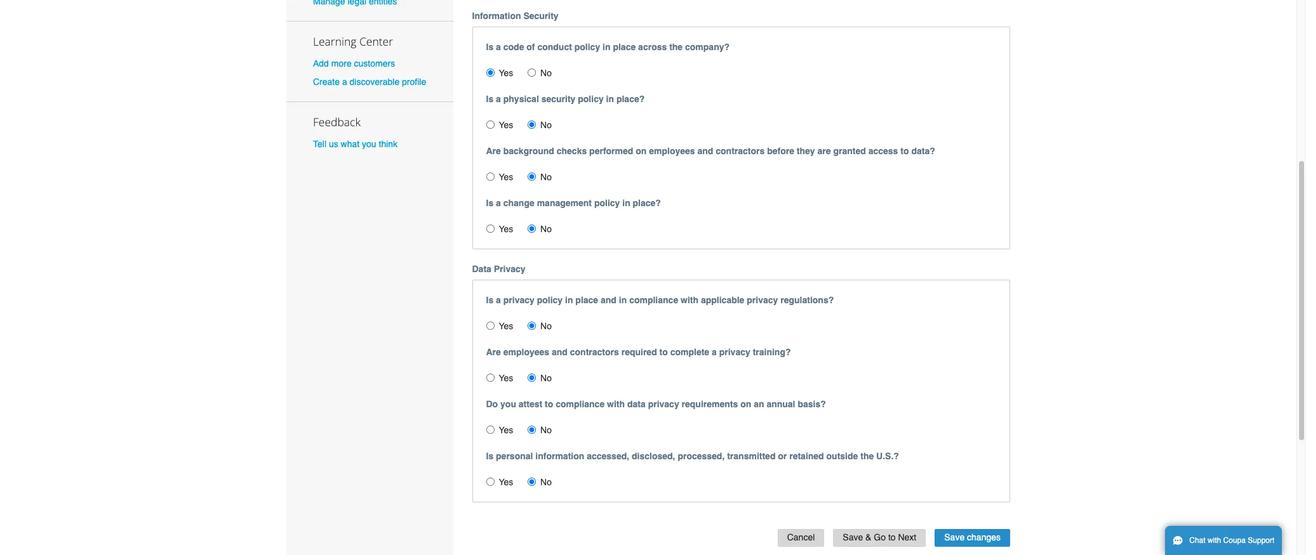 Task type: locate. For each thing, give the bounding box(es) containing it.
add
[[313, 58, 329, 69]]

employees
[[649, 146, 695, 156], [503, 347, 549, 357]]

4 yes from the top
[[499, 224, 513, 234]]

on right performed on the top of page
[[636, 146, 647, 156]]

is left code in the left top of the page
[[486, 42, 493, 52]]

2 is from the top
[[486, 94, 493, 104]]

a left change on the top
[[496, 198, 501, 208]]

are employees and contractors required to complete a privacy training?
[[486, 347, 791, 357]]

privacy right applicable
[[747, 295, 778, 305]]

are left background
[[486, 146, 501, 156]]

to right attest
[[545, 399, 553, 409]]

a for change
[[496, 198, 501, 208]]

2 are from the top
[[486, 347, 501, 357]]

the right across
[[669, 42, 683, 52]]

save left changes
[[944, 533, 965, 543]]

granted
[[833, 146, 866, 156]]

retained
[[789, 451, 824, 461]]

1 is from the top
[[486, 42, 493, 52]]

training?
[[753, 347, 791, 357]]

place
[[613, 42, 636, 52], [575, 295, 598, 305]]

1 yes from the top
[[499, 68, 513, 78]]

discoverable
[[350, 77, 399, 87]]

no for privacy
[[540, 321, 552, 331]]

1 horizontal spatial save
[[944, 533, 965, 543]]

1 horizontal spatial the
[[860, 451, 874, 461]]

a right create
[[342, 77, 347, 87]]

0 horizontal spatial place
[[575, 295, 598, 305]]

are background checks performed on employees and contractors before they are granted access to data?
[[486, 146, 935, 156]]

code
[[503, 42, 524, 52]]

1 no from the top
[[540, 68, 552, 78]]

to right go
[[888, 533, 896, 543]]

2 yes from the top
[[499, 120, 513, 130]]

0 vertical spatial contractors
[[716, 146, 765, 156]]

coupa
[[1223, 537, 1246, 545]]

are
[[486, 146, 501, 156], [486, 347, 501, 357]]

0 vertical spatial compliance
[[629, 295, 678, 305]]

performed
[[589, 146, 633, 156]]

0 vertical spatial are
[[486, 146, 501, 156]]

0 vertical spatial with
[[681, 295, 698, 305]]

access
[[868, 146, 898, 156]]

1 vertical spatial employees
[[503, 347, 549, 357]]

compliance
[[629, 295, 678, 305], [556, 399, 605, 409]]

3 is from the top
[[486, 198, 493, 208]]

1 vertical spatial you
[[500, 399, 516, 409]]

is left personal
[[486, 451, 493, 461]]

2 no from the top
[[540, 120, 552, 130]]

2 horizontal spatial with
[[1208, 537, 1221, 545]]

a down 'data privacy' at left
[[496, 295, 501, 305]]

profile
[[402, 77, 426, 87]]

information security
[[472, 11, 559, 21]]

a for discoverable
[[342, 77, 347, 87]]

the left u.s.?
[[860, 451, 874, 461]]

you right what in the left of the page
[[362, 139, 376, 149]]

1 horizontal spatial on
[[740, 399, 751, 409]]

save for save changes
[[944, 533, 965, 543]]

save & go to next
[[843, 533, 916, 543]]

are up do
[[486, 347, 501, 357]]

contractors
[[716, 146, 765, 156], [570, 347, 619, 357]]

1 vertical spatial are
[[486, 347, 501, 357]]

yes
[[499, 68, 513, 78], [499, 120, 513, 130], [499, 172, 513, 182], [499, 224, 513, 234], [499, 321, 513, 331], [499, 373, 513, 383], [499, 425, 513, 435], [499, 477, 513, 487]]

5 no from the top
[[540, 321, 552, 331]]

is down data
[[486, 295, 493, 305]]

with left data
[[607, 399, 625, 409]]

cancel
[[787, 533, 815, 543]]

None radio
[[528, 68, 536, 77], [528, 172, 536, 181], [528, 225, 536, 233], [528, 322, 536, 330], [486, 478, 494, 486], [528, 478, 536, 486], [528, 68, 536, 77], [528, 172, 536, 181], [528, 225, 536, 233], [528, 322, 536, 330], [486, 478, 494, 486], [528, 478, 536, 486]]

is left 'physical' on the left top of page
[[486, 94, 493, 104]]

with left applicable
[[681, 295, 698, 305]]

is for is personal information accessed, disclosed, processed, transmitted or retained outside the u.s.?
[[486, 451, 493, 461]]

do
[[486, 399, 498, 409]]

with inside button
[[1208, 537, 1221, 545]]

yes for is a change management policy in place?
[[499, 224, 513, 234]]

is a privacy policy in place and in compliance with applicable privacy regulations?
[[486, 295, 834, 305]]

is
[[486, 42, 493, 52], [486, 94, 493, 104], [486, 198, 493, 208], [486, 295, 493, 305], [486, 451, 493, 461]]

is for is a physical security policy in place?
[[486, 94, 493, 104]]

None radio
[[486, 68, 494, 77], [486, 120, 494, 129], [528, 120, 536, 129], [486, 172, 494, 181], [486, 225, 494, 233], [486, 322, 494, 330], [486, 374, 494, 382], [528, 374, 536, 382], [486, 426, 494, 434], [528, 426, 536, 434], [486, 68, 494, 77], [486, 120, 494, 129], [528, 120, 536, 129], [486, 172, 494, 181], [486, 225, 494, 233], [486, 322, 494, 330], [486, 374, 494, 382], [528, 374, 536, 382], [486, 426, 494, 434], [528, 426, 536, 434]]

create a discoverable profile
[[313, 77, 426, 87]]

place? up performed on the top of page
[[616, 94, 645, 104]]

0 vertical spatial place?
[[616, 94, 645, 104]]

3 yes from the top
[[499, 172, 513, 182]]

processed,
[[678, 451, 725, 461]]

privacy
[[503, 295, 534, 305], [747, 295, 778, 305], [719, 347, 750, 357], [648, 399, 679, 409]]

0 vertical spatial and
[[697, 146, 713, 156]]

8 no from the top
[[540, 477, 552, 487]]

8 yes from the top
[[499, 477, 513, 487]]

0 horizontal spatial contractors
[[570, 347, 619, 357]]

3 no from the top
[[540, 172, 552, 182]]

save for save & go to next
[[843, 533, 863, 543]]

contractors left required
[[570, 347, 619, 357]]

a
[[496, 42, 501, 52], [342, 77, 347, 87], [496, 94, 501, 104], [496, 198, 501, 208], [496, 295, 501, 305], [712, 347, 717, 357]]

1 vertical spatial place?
[[633, 198, 661, 208]]

employees up attest
[[503, 347, 549, 357]]

&
[[865, 533, 871, 543]]

learning center
[[313, 34, 393, 49]]

on left an
[[740, 399, 751, 409]]

no for checks
[[540, 172, 552, 182]]

0 horizontal spatial employees
[[503, 347, 549, 357]]

0 horizontal spatial save
[[843, 533, 863, 543]]

information
[[472, 11, 521, 21]]

personal
[[496, 451, 533, 461]]

think
[[379, 139, 398, 149]]

with right chat
[[1208, 537, 1221, 545]]

4 is from the top
[[486, 295, 493, 305]]

7 no from the top
[[540, 425, 552, 435]]

contractors left before
[[716, 146, 765, 156]]

6 yes from the top
[[499, 373, 513, 383]]

0 horizontal spatial and
[[552, 347, 568, 357]]

us
[[329, 139, 338, 149]]

company?
[[685, 42, 730, 52]]

5 is from the top
[[486, 451, 493, 461]]

no for information
[[540, 477, 552, 487]]

1 vertical spatial the
[[860, 451, 874, 461]]

compliance up required
[[629, 295, 678, 305]]

0 horizontal spatial the
[[669, 42, 683, 52]]

a for physical
[[496, 94, 501, 104]]

the
[[669, 42, 683, 52], [860, 451, 874, 461]]

2 vertical spatial with
[[1208, 537, 1221, 545]]

place?
[[616, 94, 645, 104], [633, 198, 661, 208]]

employees right performed on the top of page
[[649, 146, 695, 156]]

you
[[362, 139, 376, 149], [500, 399, 516, 409]]

0 vertical spatial the
[[669, 42, 683, 52]]

save left &
[[843, 533, 863, 543]]

you right do
[[500, 399, 516, 409]]

policy
[[574, 42, 600, 52], [578, 94, 604, 104], [594, 198, 620, 208], [537, 295, 563, 305]]

1 horizontal spatial place
[[613, 42, 636, 52]]

6 no from the top
[[540, 373, 552, 383]]

4 no from the top
[[540, 224, 552, 234]]

a for privacy
[[496, 295, 501, 305]]

0 horizontal spatial on
[[636, 146, 647, 156]]

change
[[503, 198, 534, 208]]

0 horizontal spatial compliance
[[556, 399, 605, 409]]

yes for is a privacy policy in place and in compliance with applicable privacy regulations?
[[499, 321, 513, 331]]

data
[[472, 264, 491, 274]]

create a discoverable profile link
[[313, 77, 426, 87]]

2 horizontal spatial and
[[697, 146, 713, 156]]

to
[[901, 146, 909, 156], [659, 347, 668, 357], [545, 399, 553, 409], [888, 533, 896, 543]]

privacy left training?
[[719, 347, 750, 357]]

1 save from the left
[[843, 533, 863, 543]]

1 vertical spatial contractors
[[570, 347, 619, 357]]

0 vertical spatial you
[[362, 139, 376, 149]]

security
[[523, 11, 559, 21]]

no for and
[[540, 373, 552, 383]]

to left the 'data?'
[[901, 146, 909, 156]]

yes for are background checks performed on employees and contractors before they are granted access to data?
[[499, 172, 513, 182]]

no for change
[[540, 224, 552, 234]]

of
[[527, 42, 535, 52]]

changes
[[967, 533, 1001, 543]]

in
[[603, 42, 611, 52], [606, 94, 614, 104], [622, 198, 630, 208], [565, 295, 573, 305], [619, 295, 627, 305]]

a for code
[[496, 42, 501, 52]]

1 horizontal spatial contractors
[[716, 146, 765, 156]]

1 vertical spatial and
[[601, 295, 616, 305]]

add more customers
[[313, 58, 395, 69]]

security
[[541, 94, 575, 104]]

on
[[636, 146, 647, 156], [740, 399, 751, 409]]

center
[[359, 34, 393, 49]]

0 horizontal spatial you
[[362, 139, 376, 149]]

1 horizontal spatial and
[[601, 295, 616, 305]]

feedback
[[313, 114, 361, 130]]

place? for is a physical security policy in place?
[[616, 94, 645, 104]]

place? down performed on the top of page
[[633, 198, 661, 208]]

0 vertical spatial employees
[[649, 146, 695, 156]]

1 are from the top
[[486, 146, 501, 156]]

2 save from the left
[[944, 533, 965, 543]]

1 vertical spatial with
[[607, 399, 625, 409]]

requirements
[[682, 399, 738, 409]]

is left change on the top
[[486, 198, 493, 208]]

a left 'physical' on the left top of page
[[496, 94, 501, 104]]

is for is a change management policy in place?
[[486, 198, 493, 208]]

tell
[[313, 139, 326, 149]]

transmitted
[[727, 451, 776, 461]]

compliance right attest
[[556, 399, 605, 409]]

support
[[1248, 537, 1275, 545]]

a left code in the left top of the page
[[496, 42, 501, 52]]

5 yes from the top
[[499, 321, 513, 331]]

7 yes from the top
[[499, 425, 513, 435]]



Task type: describe. For each thing, give the bounding box(es) containing it.
data privacy
[[472, 264, 525, 274]]

across
[[638, 42, 667, 52]]

and for contractors
[[697, 146, 713, 156]]

2 vertical spatial and
[[552, 347, 568, 357]]

regulations?
[[780, 295, 834, 305]]

physical
[[503, 94, 539, 104]]

no for code
[[540, 68, 552, 78]]

a right complete at the bottom of page
[[712, 347, 717, 357]]

to inside button
[[888, 533, 896, 543]]

yes for is a physical security policy in place?
[[499, 120, 513, 130]]

customers
[[354, 58, 395, 69]]

tell us what you think button
[[313, 138, 398, 151]]

conduct
[[537, 42, 572, 52]]

you inside tell us what you think button
[[362, 139, 376, 149]]

u.s.?
[[876, 451, 899, 461]]

are for are employees and contractors required to complete a privacy training?
[[486, 347, 501, 357]]

create
[[313, 77, 340, 87]]

are for are background checks performed on employees and contractors before they are granted access to data?
[[486, 146, 501, 156]]

save & go to next button
[[833, 529, 926, 547]]

complete
[[670, 347, 709, 357]]

yes for are employees and contractors required to complete a privacy training?
[[499, 373, 513, 383]]

go
[[874, 533, 886, 543]]

checks
[[557, 146, 587, 156]]

yes for do you attest to compliance with data privacy requirements on an annual basis?
[[499, 425, 513, 435]]

or
[[778, 451, 787, 461]]

0 horizontal spatial with
[[607, 399, 625, 409]]

before
[[767, 146, 794, 156]]

do you attest to compliance with data privacy requirements on an annual basis?
[[486, 399, 826, 409]]

save changes button
[[935, 529, 1010, 547]]

and for in
[[601, 295, 616, 305]]

is a change management policy in place?
[[486, 198, 661, 208]]

tell us what you think
[[313, 139, 398, 149]]

1 horizontal spatial you
[[500, 399, 516, 409]]

information
[[535, 451, 584, 461]]

is a code of conduct policy in place across the company?
[[486, 42, 730, 52]]

learning
[[313, 34, 356, 49]]

is for is a privacy policy in place and in compliance with applicable privacy regulations?
[[486, 295, 493, 305]]

save changes
[[944, 533, 1001, 543]]

privacy
[[494, 264, 525, 274]]

place? for is a change management policy in place?
[[633, 198, 661, 208]]

applicable
[[701, 295, 744, 305]]

background
[[503, 146, 554, 156]]

1 horizontal spatial employees
[[649, 146, 695, 156]]

more
[[331, 58, 352, 69]]

privacy down privacy on the left top
[[503, 295, 534, 305]]

accessed,
[[587, 451, 629, 461]]

basis?
[[798, 399, 826, 409]]

an
[[754, 399, 764, 409]]

chat with coupa support
[[1189, 537, 1275, 545]]

no for physical
[[540, 120, 552, 130]]

disclosed,
[[632, 451, 675, 461]]

yes for is personal information accessed, disclosed, processed, transmitted or retained outside the u.s.?
[[499, 477, 513, 487]]

to right required
[[659, 347, 668, 357]]

next
[[898, 533, 916, 543]]

is personal information accessed, disclosed, processed, transmitted or retained outside the u.s.?
[[486, 451, 899, 461]]

privacy right data
[[648, 399, 679, 409]]

1 vertical spatial compliance
[[556, 399, 605, 409]]

are
[[817, 146, 831, 156]]

add more customers link
[[313, 58, 395, 69]]

0 vertical spatial on
[[636, 146, 647, 156]]

no for attest
[[540, 425, 552, 435]]

yes for is a code of conduct policy in place across the company?
[[499, 68, 513, 78]]

1 vertical spatial on
[[740, 399, 751, 409]]

data?
[[911, 146, 935, 156]]

1 vertical spatial place
[[575, 295, 598, 305]]

cancel link
[[778, 529, 824, 547]]

management
[[537, 198, 592, 208]]

1 horizontal spatial compliance
[[629, 295, 678, 305]]

outside
[[826, 451, 858, 461]]

1 horizontal spatial with
[[681, 295, 698, 305]]

is a physical security policy in place?
[[486, 94, 645, 104]]

0 vertical spatial place
[[613, 42, 636, 52]]

chat with coupa support button
[[1165, 526, 1282, 556]]

chat
[[1189, 537, 1205, 545]]

is for is a code of conduct policy in place across the company?
[[486, 42, 493, 52]]

annual
[[767, 399, 795, 409]]

data
[[627, 399, 646, 409]]

required
[[621, 347, 657, 357]]

attest
[[519, 399, 542, 409]]

what
[[341, 139, 359, 149]]

they
[[797, 146, 815, 156]]



Task type: vqa. For each thing, say whether or not it's contained in the screenshot.
No for privacy
yes



